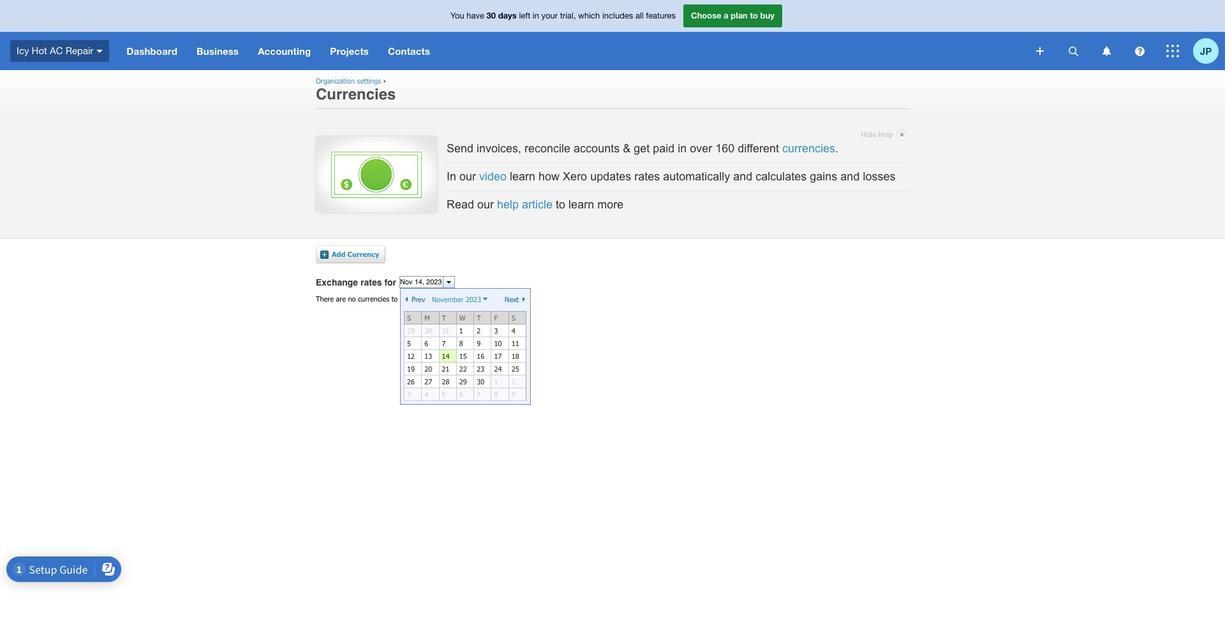 Task type: describe. For each thing, give the bounding box(es) containing it.
28
[[442, 378, 450, 386]]

8 for bottom 8 link
[[494, 391, 498, 399]]

20
[[425, 365, 432, 373]]

help
[[878, 131, 894, 139]]

1 vertical spatial currencies
[[358, 295, 390, 303]]

icy hot ac repair button
[[0, 32, 117, 70]]

0 vertical spatial currencies
[[783, 142, 836, 155]]

settings
[[357, 77, 381, 85]]

days
[[498, 10, 517, 21]]

left
[[519, 11, 531, 21]]

1 and from the left
[[734, 170, 753, 183]]

30 for the right 30 link
[[477, 378, 485, 386]]

1 for the topmost 1 link
[[460, 327, 463, 335]]

november
[[432, 295, 464, 304]]

31 link
[[439, 325, 456, 338]]

dashboard link
[[117, 32, 187, 70]]

0 horizontal spatial 4 link
[[421, 389, 439, 402]]

there are no currencies to display.
[[316, 295, 423, 303]]

15
[[460, 352, 467, 361]]

read
[[447, 199, 474, 212]]

jp button
[[1194, 32, 1226, 70]]

26
[[407, 378, 415, 386]]

your
[[542, 11, 558, 21]]

2023
[[466, 295, 481, 304]]

help article link
[[497, 199, 553, 212]]

currency
[[348, 250, 379, 258]]

video link
[[479, 170, 507, 183]]

0 horizontal spatial svg image
[[1135, 46, 1145, 56]]

m
[[425, 314, 430, 322]]

1 vertical spatial 29 link
[[456, 376, 474, 389]]

10 link
[[491, 338, 509, 350]]

19 link
[[404, 363, 421, 376]]

losses
[[863, 170, 896, 183]]

1 horizontal spatial 2 link
[[509, 376, 526, 389]]

22 link
[[456, 363, 474, 376]]

hot
[[32, 45, 47, 56]]

ac
[[50, 45, 63, 56]]

24 link
[[491, 363, 509, 376]]

currencies
[[316, 86, 396, 104]]

currencies link
[[783, 142, 836, 155]]

for
[[385, 278, 396, 288]]

6 for the bottommost the 6 link
[[460, 391, 463, 399]]

jp
[[1201, 45, 1212, 56]]

navigation inside banner
[[117, 32, 1028, 70]]

29 for the bottommost '29' link
[[460, 378, 467, 386]]

help
[[497, 199, 519, 212]]

9 for leftmost "9" link
[[477, 340, 481, 348]]

16 link
[[474, 350, 491, 363]]

14
[[442, 352, 450, 361]]

27
[[425, 378, 432, 386]]

0 vertical spatial 6 link
[[421, 338, 439, 350]]

7 for bottom 7 link
[[477, 391, 481, 399]]

26 link
[[404, 376, 421, 389]]

plan
[[731, 10, 748, 21]]

8 for the top 8 link
[[460, 340, 463, 348]]

0 vertical spatial learn
[[510, 170, 536, 183]]

icy hot ac repair
[[17, 45, 93, 56]]

1 vertical spatial 8 link
[[491, 389, 509, 402]]

1 vertical spatial 1 link
[[491, 376, 509, 389]]

0 horizontal spatial 5
[[407, 340, 411, 348]]

trial,
[[560, 11, 576, 21]]

1 horizontal spatial 4 link
[[509, 325, 526, 338]]

11
[[512, 340, 519, 348]]

12 link
[[404, 350, 421, 363]]

svg image inside icy hot ac repair popup button
[[97, 50, 103, 53]]

0 vertical spatial 8 link
[[456, 338, 474, 350]]

organization settings › currencies
[[316, 77, 396, 104]]

in our video learn how xero updates rates automatically and calculates gains and losses
[[447, 170, 896, 183]]

0 horizontal spatial 3 link
[[404, 389, 421, 402]]

19
[[407, 365, 415, 373]]

1 vertical spatial 9 link
[[509, 389, 526, 402]]

15 link
[[456, 350, 474, 363]]

0 horizontal spatial 9 link
[[474, 338, 491, 350]]

0 vertical spatial 2
[[477, 327, 481, 335]]

you have 30 days left in your trial, which includes all features
[[451, 10, 676, 21]]

23 link
[[474, 363, 491, 376]]

0 horizontal spatial 30 link
[[421, 325, 439, 338]]

there
[[316, 295, 334, 303]]

10
[[494, 340, 502, 348]]

are
[[336, 295, 346, 303]]

send invoices, reconcile accounts & get paid in over 160 different currencies .
[[447, 142, 839, 155]]

hide
[[861, 131, 877, 139]]

20 link
[[421, 363, 439, 376]]

21 link
[[439, 363, 456, 376]]

icy
[[17, 45, 29, 56]]

1 horizontal spatial svg image
[[1167, 45, 1180, 57]]

.
[[836, 142, 839, 155]]

no
[[348, 295, 356, 303]]

29 for the top '29' link
[[407, 327, 415, 335]]

0 vertical spatial 29 link
[[404, 325, 421, 338]]

0 vertical spatial 5 link
[[404, 338, 421, 350]]

1 vertical spatial 5 link
[[439, 389, 456, 402]]

exchange
[[316, 278, 358, 288]]

to inside banner
[[750, 10, 758, 21]]

1 vertical spatial 6 link
[[456, 389, 474, 402]]

12
[[407, 352, 415, 361]]

Exchange rates for text field
[[400, 277, 443, 288]]

repair
[[66, 45, 93, 56]]

video
[[479, 170, 507, 183]]

paid
[[653, 142, 675, 155]]

add
[[332, 250, 346, 258]]

display.
[[400, 295, 423, 303]]

read our help article to learn more
[[447, 199, 624, 212]]

27 link
[[421, 376, 439, 389]]



Task type: locate. For each thing, give the bounding box(es) containing it.
in inside the you have 30 days left in your trial, which includes all features
[[533, 11, 539, 21]]

6 for top the 6 link
[[425, 340, 429, 348]]

currencies
[[783, 142, 836, 155], [358, 295, 390, 303]]

and
[[734, 170, 753, 183], [841, 170, 860, 183]]

over
[[690, 142, 713, 155]]

0 horizontal spatial 8
[[460, 340, 463, 348]]

0 vertical spatial 8
[[460, 340, 463, 348]]

23
[[477, 365, 485, 373]]

4
[[512, 327, 516, 335], [425, 391, 429, 399]]

more
[[598, 199, 624, 212]]

learn down xero
[[569, 199, 594, 212]]

1 horizontal spatial learn
[[569, 199, 594, 212]]

6 link
[[421, 338, 439, 350], [456, 389, 474, 402]]

0 horizontal spatial 6
[[425, 340, 429, 348]]

0 vertical spatial 6
[[425, 340, 429, 348]]

november 2023
[[432, 295, 481, 304]]

9 up 16
[[477, 340, 481, 348]]

choose a plan to buy
[[691, 10, 775, 21]]

to left buy
[[750, 10, 758, 21]]

0 vertical spatial our
[[460, 170, 476, 183]]

choose
[[691, 10, 722, 21]]

1 horizontal spatial 6 link
[[456, 389, 474, 402]]

8 link down the 24 link
[[491, 389, 509, 402]]

gains
[[810, 170, 838, 183]]

1 horizontal spatial 7
[[477, 391, 481, 399]]

0 horizontal spatial 7
[[442, 340, 446, 348]]

30 for leftmost 30 link
[[425, 327, 432, 335]]

2 down 25
[[512, 378, 516, 386]]

buy
[[761, 10, 775, 21]]

0 horizontal spatial 3
[[407, 391, 411, 399]]

1 vertical spatial 9
[[512, 391, 516, 399]]

31
[[442, 327, 450, 335]]

reconcile
[[525, 142, 571, 155]]

have
[[467, 11, 485, 21]]

1 vertical spatial rates
[[361, 278, 382, 288]]

3 link down 26
[[404, 389, 421, 402]]

5 link down 28
[[439, 389, 456, 402]]

1 vertical spatial 6
[[460, 391, 463, 399]]

29
[[407, 327, 415, 335], [460, 378, 467, 386]]

9 link up 16
[[474, 338, 491, 350]]

0 horizontal spatial learn
[[510, 170, 536, 183]]

4 for the "4" link to the right
[[512, 327, 516, 335]]

1 horizontal spatial 30 link
[[474, 376, 491, 389]]

4 up 11
[[512, 327, 516, 335]]

svg image
[[1167, 45, 1180, 57], [1135, 46, 1145, 56]]

0 horizontal spatial 1
[[460, 327, 463, 335]]

0 vertical spatial 1 link
[[456, 325, 474, 338]]

our for in
[[460, 170, 476, 183]]

2 vertical spatial 30
[[477, 378, 485, 386]]

0 vertical spatial 7 link
[[439, 338, 456, 350]]

to for there are no currencies to display.
[[392, 295, 398, 303]]

0 horizontal spatial 29
[[407, 327, 415, 335]]

banner containing jp
[[0, 0, 1226, 70]]

in
[[447, 170, 456, 183]]

0 vertical spatial 3
[[494, 327, 498, 335]]

1 down 24
[[494, 378, 498, 386]]

29 up 12
[[407, 327, 415, 335]]

business button
[[187, 32, 248, 70]]

1 horizontal spatial 9 link
[[509, 389, 526, 402]]

0 vertical spatial 9
[[477, 340, 481, 348]]

1 horizontal spatial 2
[[512, 378, 516, 386]]

4 down 27
[[425, 391, 429, 399]]

0 horizontal spatial 8 link
[[456, 338, 474, 350]]

svg image
[[1069, 46, 1078, 56], [1103, 46, 1111, 56], [1037, 47, 1044, 55], [97, 50, 103, 53]]

1 link down 24
[[491, 376, 509, 389]]

17
[[494, 352, 502, 361]]

8 up 15
[[460, 340, 463, 348]]

3 link
[[491, 325, 509, 338], [404, 389, 421, 402]]

4 link down 27
[[421, 389, 439, 402]]

3 down 26
[[407, 391, 411, 399]]

0 vertical spatial in
[[533, 11, 539, 21]]

4 link up 11
[[509, 325, 526, 338]]

21
[[442, 365, 450, 373]]

5 up 12
[[407, 340, 411, 348]]

projects button
[[321, 32, 379, 70]]

9
[[477, 340, 481, 348], [512, 391, 516, 399]]

and down "different"
[[734, 170, 753, 183]]

f
[[494, 314, 498, 322]]

our for read
[[478, 199, 494, 212]]

which
[[578, 11, 600, 21]]

in right paid
[[678, 142, 687, 155]]

our
[[460, 170, 476, 183], [478, 199, 494, 212]]

1 t from the left
[[442, 314, 446, 322]]

1 horizontal spatial 29
[[460, 378, 467, 386]]

6 down the 22 link
[[460, 391, 463, 399]]

1 vertical spatial 3
[[407, 391, 411, 399]]

2 horizontal spatial 30
[[487, 10, 496, 21]]

1 vertical spatial 3 link
[[404, 389, 421, 402]]

1 horizontal spatial 6
[[460, 391, 463, 399]]

2 s from the left
[[512, 314, 516, 322]]

1 s from the left
[[407, 314, 411, 322]]

article
[[522, 199, 553, 212]]

18
[[512, 352, 519, 361]]

currencies right no
[[358, 295, 390, 303]]

1 horizontal spatial t
[[477, 314, 481, 322]]

16
[[477, 352, 485, 361]]

6
[[425, 340, 429, 348], [460, 391, 463, 399]]

1 horizontal spatial 5
[[442, 391, 446, 399]]

30 right have
[[487, 10, 496, 21]]

13
[[425, 352, 432, 361]]

0 vertical spatial 4
[[512, 327, 516, 335]]

currencies up gains
[[783, 142, 836, 155]]

7
[[442, 340, 446, 348], [477, 391, 481, 399]]

1 vertical spatial learn
[[569, 199, 594, 212]]

1 horizontal spatial and
[[841, 170, 860, 183]]

4 link
[[509, 325, 526, 338], [421, 389, 439, 402]]

1 horizontal spatial 7 link
[[474, 389, 491, 402]]

0 horizontal spatial to
[[392, 295, 398, 303]]

xero
[[563, 170, 587, 183]]

30 link down 23
[[474, 376, 491, 389]]

1 vertical spatial 29
[[460, 378, 467, 386]]

5 link up 12
[[404, 338, 421, 350]]

30 down m
[[425, 327, 432, 335]]

0 horizontal spatial 4
[[425, 391, 429, 399]]

1 vertical spatial 5
[[442, 391, 446, 399]]

and right gains
[[841, 170, 860, 183]]

organization
[[316, 77, 355, 85]]

0 horizontal spatial in
[[533, 11, 539, 21]]

0 horizontal spatial and
[[734, 170, 753, 183]]

9 link down 25 link
[[509, 389, 526, 402]]

7 down 23 link
[[477, 391, 481, 399]]

different
[[738, 142, 779, 155]]

3 link up the 10
[[491, 325, 509, 338]]

18 link
[[509, 350, 526, 363]]

7 link
[[439, 338, 456, 350], [474, 389, 491, 402]]

get
[[634, 142, 650, 155]]

accounting
[[258, 45, 311, 57]]

30
[[487, 10, 496, 21], [425, 327, 432, 335], [477, 378, 485, 386]]

1 horizontal spatial 30
[[477, 378, 485, 386]]

november 2023 button
[[430, 294, 488, 304]]

learn
[[510, 170, 536, 183], [569, 199, 594, 212]]

6 link up 13
[[421, 338, 439, 350]]

1 horizontal spatial 3 link
[[491, 325, 509, 338]]

a
[[724, 10, 729, 21]]

17 link
[[491, 350, 509, 363]]

send
[[447, 142, 474, 155]]

calculates
[[756, 170, 807, 183]]

5 down 28
[[442, 391, 446, 399]]

rates down send invoices, reconcile accounts & get paid in over 160 different currencies .
[[635, 170, 660, 183]]

s left m
[[407, 314, 411, 322]]

navigation containing dashboard
[[117, 32, 1028, 70]]

includes
[[603, 11, 633, 21]]

banner
[[0, 0, 1226, 70]]

you
[[451, 11, 465, 21]]

7 link up '14'
[[439, 338, 456, 350]]

8 down the 24 link
[[494, 391, 498, 399]]

1 vertical spatial 2
[[512, 378, 516, 386]]

1 horizontal spatial 4
[[512, 327, 516, 335]]

1 vertical spatial 1
[[494, 378, 498, 386]]

0 vertical spatial 3 link
[[491, 325, 509, 338]]

business
[[197, 45, 239, 57]]

30 link
[[421, 325, 439, 338], [474, 376, 491, 389]]

1 link down w
[[456, 325, 474, 338]]

0 vertical spatial 1
[[460, 327, 463, 335]]

1 horizontal spatial 3
[[494, 327, 498, 335]]

1 vertical spatial 2 link
[[509, 376, 526, 389]]

learn left how
[[510, 170, 536, 183]]

160
[[716, 142, 735, 155]]

to left display.
[[392, 295, 398, 303]]

t right w
[[477, 314, 481, 322]]

›
[[383, 77, 386, 85]]

to
[[750, 10, 758, 21], [556, 199, 566, 212], [392, 295, 398, 303]]

to for read our help article to learn more
[[556, 199, 566, 212]]

t up 31 on the bottom of the page
[[442, 314, 446, 322]]

to right article
[[556, 199, 566, 212]]

1 vertical spatial 7 link
[[474, 389, 491, 402]]

22
[[460, 365, 467, 373]]

1 vertical spatial 4 link
[[421, 389, 439, 402]]

1 horizontal spatial rates
[[635, 170, 660, 183]]

exchange rates for
[[316, 278, 396, 288]]

2 link up 16
[[474, 325, 491, 338]]

all
[[636, 11, 644, 21]]

in right left
[[533, 11, 539, 21]]

0 horizontal spatial 7 link
[[439, 338, 456, 350]]

0 vertical spatial 7
[[442, 340, 446, 348]]

0 horizontal spatial t
[[442, 314, 446, 322]]

1 vertical spatial 4
[[425, 391, 429, 399]]

9 down 25 link
[[512, 391, 516, 399]]

rates up there are no currencies to display.
[[361, 278, 382, 288]]

1 horizontal spatial 1
[[494, 378, 498, 386]]

6 link down the 22 link
[[456, 389, 474, 402]]

features
[[646, 11, 676, 21]]

25
[[512, 365, 519, 373]]

24
[[494, 365, 502, 373]]

0 vertical spatial 5
[[407, 340, 411, 348]]

w
[[460, 314, 466, 322]]

0 vertical spatial 29
[[407, 327, 415, 335]]

0 horizontal spatial 6 link
[[421, 338, 439, 350]]

contacts
[[388, 45, 430, 57]]

updates
[[591, 170, 631, 183]]

30 link down m
[[421, 325, 439, 338]]

1 horizontal spatial in
[[678, 142, 687, 155]]

1 for bottom 1 link
[[494, 378, 498, 386]]

our right in
[[460, 170, 476, 183]]

1 vertical spatial our
[[478, 199, 494, 212]]

hide help link
[[861, 127, 908, 143]]

0 horizontal spatial s
[[407, 314, 411, 322]]

1 horizontal spatial 5 link
[[439, 389, 456, 402]]

0 vertical spatial 2 link
[[474, 325, 491, 338]]

0 vertical spatial 30
[[487, 10, 496, 21]]

11 link
[[509, 338, 526, 350]]

2 link down 25
[[509, 376, 526, 389]]

1 horizontal spatial 29 link
[[456, 376, 474, 389]]

29 link up 12
[[404, 325, 421, 338]]

0 horizontal spatial 2
[[477, 327, 481, 335]]

2 and from the left
[[841, 170, 860, 183]]

1 down w
[[460, 327, 463, 335]]

1 horizontal spatial 1 link
[[491, 376, 509, 389]]

2 up 16
[[477, 327, 481, 335]]

7 for left 7 link
[[442, 340, 446, 348]]

29 down the 22 link
[[460, 378, 467, 386]]

1 vertical spatial 30
[[425, 327, 432, 335]]

0 vertical spatial 30 link
[[421, 325, 439, 338]]

29 link down 22
[[456, 376, 474, 389]]

0 horizontal spatial our
[[460, 170, 476, 183]]

dashboard
[[127, 45, 177, 57]]

automatically
[[663, 170, 730, 183]]

6 up 13
[[425, 340, 429, 348]]

navigation
[[117, 32, 1028, 70]]

1 horizontal spatial 8 link
[[491, 389, 509, 402]]

7 down 31 on the bottom of the page
[[442, 340, 446, 348]]

0 horizontal spatial 9
[[477, 340, 481, 348]]

4 for the leftmost the "4" link
[[425, 391, 429, 399]]

hide help
[[861, 131, 894, 139]]

30 down 23 link
[[477, 378, 485, 386]]

13 link
[[421, 350, 439, 363]]

0 vertical spatial 4 link
[[509, 325, 526, 338]]

our left help
[[478, 199, 494, 212]]

s right f
[[512, 314, 516, 322]]

3 down f
[[494, 327, 498, 335]]

9 link
[[474, 338, 491, 350], [509, 389, 526, 402]]

8 link up 15
[[456, 338, 474, 350]]

invoices,
[[477, 142, 522, 155]]

2 t from the left
[[477, 314, 481, 322]]

0 horizontal spatial 30
[[425, 327, 432, 335]]

9 for "9" link to the bottom
[[512, 391, 516, 399]]

2 horizontal spatial to
[[750, 10, 758, 21]]

14 link
[[439, 350, 456, 363]]

0 vertical spatial to
[[750, 10, 758, 21]]

7 link down 23 link
[[474, 389, 491, 402]]

0 horizontal spatial rates
[[361, 278, 382, 288]]



Task type: vqa. For each thing, say whether or not it's contained in the screenshot.


